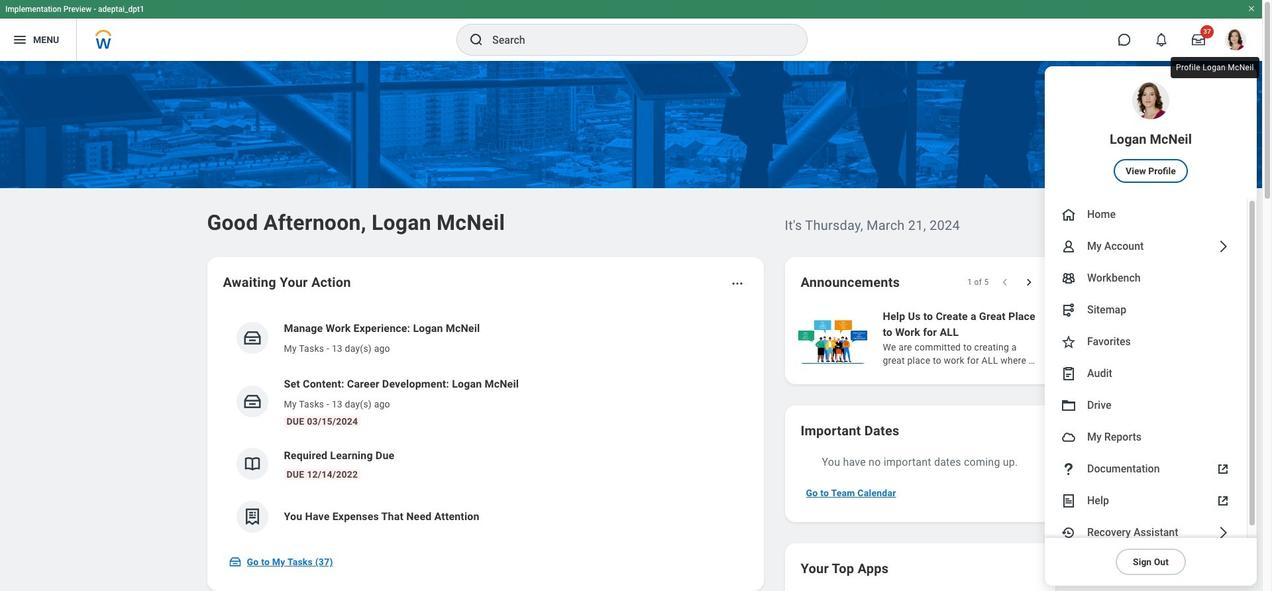 Task type: locate. For each thing, give the bounding box(es) containing it.
4 menu item from the top
[[1045, 262, 1247, 294]]

0 vertical spatial inbox image
[[242, 328, 262, 348]]

menu
[[1045, 66, 1257, 586]]

1 vertical spatial ext link image
[[1215, 493, 1231, 509]]

1 chevron right image from the top
[[1215, 239, 1231, 254]]

book open image
[[242, 454, 262, 474]]

chevron right small image
[[1022, 276, 1035, 289]]

1 horizontal spatial list
[[795, 307, 1272, 368]]

chevron left small image
[[998, 276, 1011, 289]]

chevron right image for 1st menu item from the bottom of the page
[[1215, 525, 1231, 541]]

1 ext link image from the top
[[1215, 461, 1231, 477]]

avatar image
[[1061, 429, 1077, 445]]

0 vertical spatial chevron right image
[[1215, 239, 1231, 254]]

question image
[[1061, 461, 1077, 477]]

search image
[[468, 32, 484, 48]]

tooltip
[[1168, 54, 1262, 81]]

menu item
[[1045, 66, 1257, 199], [1045, 199, 1247, 231], [1045, 231, 1247, 262], [1045, 262, 1247, 294], [1045, 294, 1247, 326], [1045, 326, 1247, 358], [1045, 358, 1247, 390], [1045, 390, 1247, 421], [1045, 421, 1247, 453], [1045, 453, 1247, 485], [1045, 485, 1247, 517], [1045, 517, 1247, 549]]

2 chevron right image from the top
[[1215, 525, 1231, 541]]

close environment banner image
[[1248, 5, 1256, 13]]

1 vertical spatial chevron right image
[[1215, 525, 1231, 541]]

inbox large image
[[1192, 33, 1205, 46]]

11 menu item from the top
[[1045, 485, 1247, 517]]

10 menu item from the top
[[1045, 453, 1247, 485]]

endpoints image
[[1061, 302, 1077, 318]]

chevron right image
[[1215, 239, 1231, 254], [1215, 525, 1231, 541]]

ext link image for 11th menu item from the top of the page
[[1215, 493, 1231, 509]]

justify image
[[12, 32, 28, 48]]

main content
[[0, 61, 1272, 591]]

status
[[967, 277, 989, 288]]

12 menu item from the top
[[1045, 517, 1247, 549]]

ext link image
[[1215, 461, 1231, 477], [1215, 493, 1231, 509]]

2 ext link image from the top
[[1215, 493, 1231, 509]]

0 horizontal spatial inbox image
[[228, 555, 242, 569]]

0 vertical spatial ext link image
[[1215, 461, 1231, 477]]

list
[[795, 307, 1272, 368], [223, 310, 748, 543]]

time image
[[1061, 525, 1077, 541]]

1 vertical spatial inbox image
[[228, 555, 242, 569]]

notifications large image
[[1155, 33, 1168, 46]]

7 menu item from the top
[[1045, 358, 1247, 390]]

banner
[[0, 0, 1262, 586]]

inbox image
[[242, 328, 262, 348], [228, 555, 242, 569]]

Search Workday  search field
[[492, 25, 780, 54]]

inbox image
[[242, 392, 262, 411]]

1 menu item from the top
[[1045, 66, 1257, 199]]

8 menu item from the top
[[1045, 390, 1247, 421]]

contact card matrix manager image
[[1061, 270, 1077, 286]]

0 horizontal spatial list
[[223, 310, 748, 543]]

1 horizontal spatial inbox image
[[242, 328, 262, 348]]



Task type: describe. For each thing, give the bounding box(es) containing it.
star image
[[1061, 334, 1077, 350]]

document image
[[1061, 493, 1077, 509]]

logan mcneil image
[[1225, 29, 1246, 50]]

3 menu item from the top
[[1045, 231, 1247, 262]]

user image
[[1061, 239, 1077, 254]]

2 menu item from the top
[[1045, 199, 1247, 231]]

home image
[[1061, 207, 1077, 223]]

ext link image for tenth menu item
[[1215, 461, 1231, 477]]

chevron right image for tenth menu item from the bottom of the page
[[1215, 239, 1231, 254]]

folder open image
[[1061, 398, 1077, 413]]

6 menu item from the top
[[1045, 326, 1247, 358]]

paste image
[[1061, 366, 1077, 382]]

9 menu item from the top
[[1045, 421, 1247, 453]]

dashboard expenses image
[[242, 507, 262, 527]]

5 menu item from the top
[[1045, 294, 1247, 326]]



Task type: vqa. For each thing, say whether or not it's contained in the screenshot.
4th menu item from the bottom
yes



